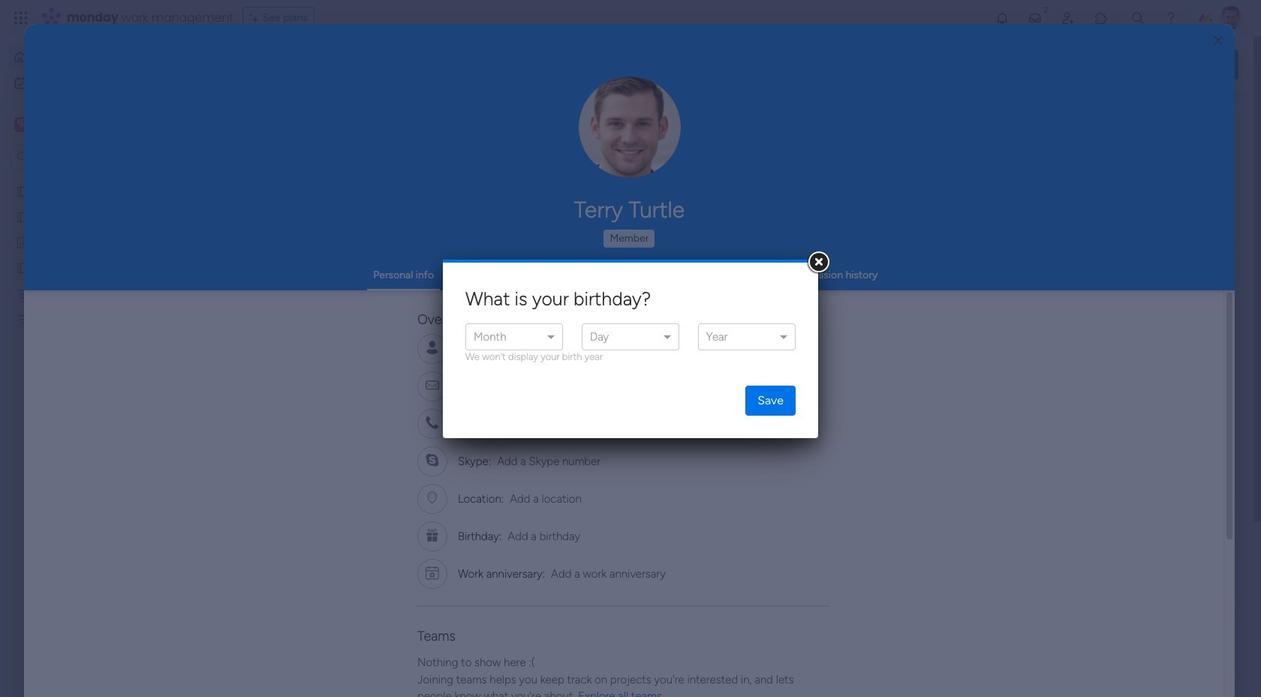 Task type: vqa. For each thing, say whether or not it's contained in the screenshot.
Update feed icon
yes



Task type: locate. For each thing, give the bounding box(es) containing it.
public board image inside quick search results list box
[[496, 274, 513, 291]]

list box
[[0, 175, 191, 534]]

dapulse x slim image
[[1216, 109, 1234, 127]]

component image for bottommost public board icon
[[251, 298, 264, 311]]

close image
[[1214, 35, 1223, 46]]

getting started element
[[1014, 547, 1239, 607]]

1 horizontal spatial component image
[[496, 298, 510, 311]]

add to favorites image
[[936, 274, 951, 289], [445, 458, 460, 473]]

workspace image
[[14, 116, 29, 133], [17, 116, 27, 133]]

option
[[0, 178, 191, 181]]

public board image
[[16, 184, 30, 198], [16, 261, 30, 275], [496, 274, 513, 291]]

1 component image from the left
[[251, 298, 264, 311]]

2 workspace image from the left
[[17, 116, 27, 133]]

public dashboard image
[[16, 235, 30, 249]]

select product image
[[14, 11, 29, 26]]

0 horizontal spatial public board image
[[16, 210, 30, 224]]

terry turtle image
[[1219, 6, 1243, 30]]

0 horizontal spatial add to favorites image
[[445, 458, 460, 473]]

notifications image
[[995, 11, 1010, 26]]

component image for public board image within quick search results list box
[[496, 298, 510, 311]]

1 vertical spatial add to favorites image
[[445, 458, 460, 473]]

search everything image
[[1131, 11, 1146, 26]]

0 horizontal spatial component image
[[251, 298, 264, 311]]

0 vertical spatial add to favorites image
[[936, 274, 951, 289]]

2 component image from the left
[[496, 298, 510, 311]]

public board image
[[16, 210, 30, 224], [251, 274, 267, 291]]

1 horizontal spatial public board image
[[251, 274, 267, 291]]

component image
[[251, 298, 264, 311], [496, 298, 510, 311]]



Task type: describe. For each thing, give the bounding box(es) containing it.
1 vertical spatial public board image
[[251, 274, 267, 291]]

see plans image
[[249, 10, 263, 26]]

0 vertical spatial public board image
[[16, 210, 30, 224]]

help center element
[[1014, 619, 1239, 679]]

1 workspace image from the left
[[14, 116, 29, 133]]

2 image
[[1039, 1, 1053, 18]]

update feed image
[[1028, 11, 1043, 26]]

monday marketplace image
[[1094, 11, 1109, 26]]

quick search results list box
[[232, 140, 978, 523]]

copied! image
[[558, 343, 569, 354]]

help image
[[1164, 11, 1179, 26]]

templates image image
[[1027, 302, 1225, 406]]

invite members image
[[1061, 11, 1076, 26]]

1 horizontal spatial add to favorites image
[[936, 274, 951, 289]]



